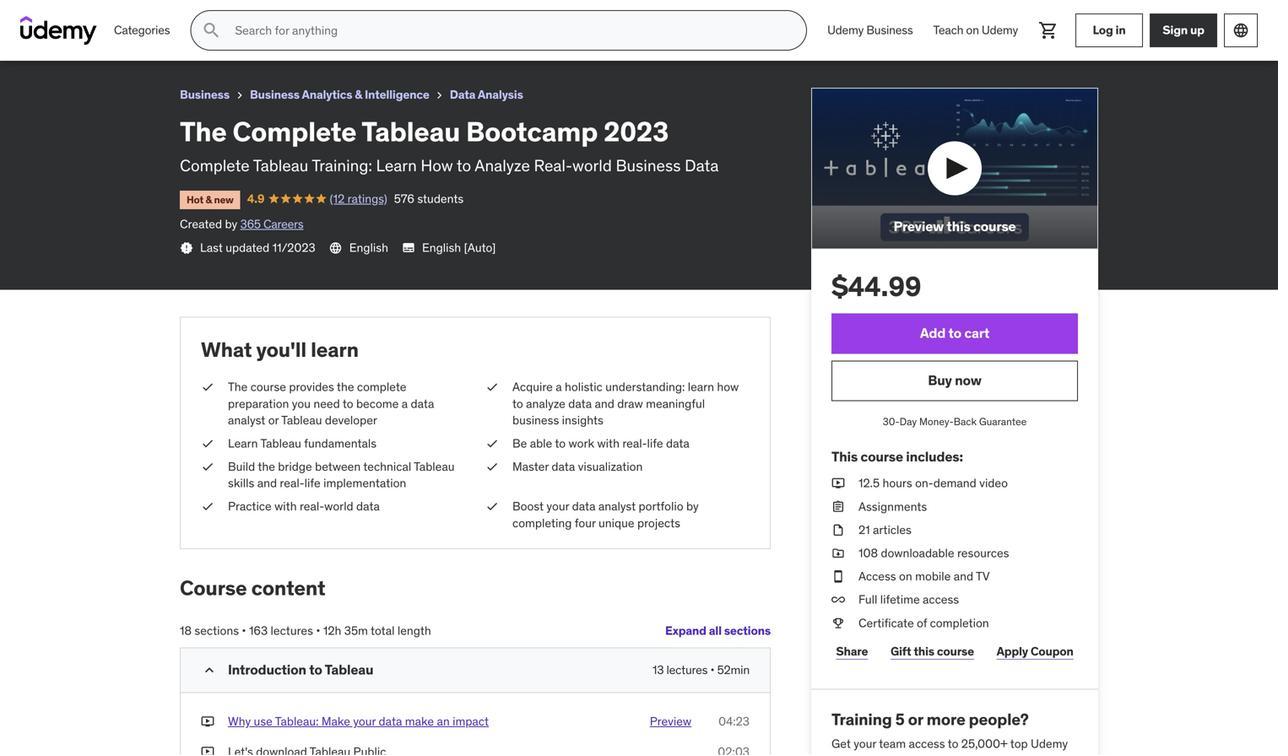 Task type: locate. For each thing, give the bounding box(es) containing it.
0 horizontal spatial bootcamp
[[158, 7, 225, 24]]

analytics
[[302, 87, 352, 102]]

lectures right 13
[[667, 663, 708, 678]]

52min
[[718, 663, 750, 678]]

data up the insights
[[569, 396, 592, 412]]

complete for the complete tableau bootcamp 2023
[[40, 7, 103, 24]]

1 vertical spatial analyst
[[599, 499, 636, 515]]

log
[[1093, 22, 1114, 38]]

bootcamp for the complete tableau bootcamp 2023
[[158, 7, 225, 24]]

xsmall image for 21 articles
[[832, 522, 845, 539]]

last updated 11/2023
[[200, 240, 316, 255]]

on right teach
[[967, 23, 979, 38]]

2023 for the complete tableau bootcamp 2023
[[228, 7, 261, 24]]

preview up $44.99
[[894, 218, 944, 235]]

top
[[1011, 737, 1028, 752]]

access up anywhere.
[[909, 737, 946, 752]]

the inside the complete tableau bootcamp 2023 complete tableau training: learn how to analyze real-world business data
[[180, 115, 227, 148]]

2 vertical spatial the
[[228, 380, 248, 395]]

xsmall image down the this
[[832, 499, 845, 516]]

to right how
[[457, 156, 471, 176]]

0 vertical spatial complete
[[40, 7, 103, 24]]

2 horizontal spatial and
[[954, 569, 974, 585]]

1 horizontal spatial a
[[556, 380, 562, 395]]

18
[[180, 624, 192, 639]]

data up four at left bottom
[[572, 499, 596, 515]]

2 vertical spatial and
[[954, 569, 974, 585]]

and
[[595, 396, 615, 412], [257, 476, 277, 491], [954, 569, 974, 585]]

0 vertical spatial life
[[647, 436, 663, 451]]

(12 ratings) down the complete tableau bootcamp 2023
[[118, 29, 175, 45]]

to left cart
[[949, 325, 962, 342]]

xsmall image for 12.5 hours on-demand video
[[832, 476, 845, 492]]

and right skills
[[257, 476, 277, 491]]

1 vertical spatial the
[[180, 115, 227, 148]]

576 right categories dropdown button
[[182, 29, 203, 45]]

365 careers link
[[240, 217, 304, 232]]

1 vertical spatial or
[[908, 710, 924, 730]]

365
[[240, 217, 261, 232]]

2023 for the complete tableau bootcamp 2023 complete tableau training: learn how to analyze real-world business data
[[604, 115, 669, 148]]

life down bridge
[[305, 476, 321, 491]]

0 horizontal spatial lectures
[[271, 624, 313, 639]]

2 horizontal spatial the
[[228, 380, 248, 395]]

data right become
[[411, 396, 434, 412]]

english right course language icon
[[349, 240, 388, 255]]

tableau inside build the bridge between technical tableau skills and real-life implementation
[[414, 459, 455, 475]]

new down the complete tableau bootcamp 2023
[[48, 32, 67, 45]]

new
[[48, 32, 67, 45], [214, 193, 234, 206]]

bridge
[[278, 459, 312, 475]]

1 vertical spatial (12
[[330, 191, 345, 206]]

need
[[314, 396, 340, 412]]

0 vertical spatial &
[[39, 32, 46, 45]]

lifetime
[[881, 593, 920, 608]]

students down how
[[417, 191, 464, 206]]

sign up
[[1163, 22, 1205, 38]]

1 horizontal spatial students
[[417, 191, 464, 206]]

2 horizontal spatial &
[[355, 87, 362, 102]]

now
[[955, 372, 982, 389]]

a
[[556, 380, 562, 395], [402, 396, 408, 412]]

2 horizontal spatial your
[[854, 737, 877, 752]]

1 vertical spatial this
[[914, 644, 935, 660]]

business link
[[180, 84, 230, 105]]

your right make on the bottom of page
[[353, 715, 376, 730]]

xsmall image down what
[[201, 379, 215, 396]]

complete
[[40, 7, 103, 24], [233, 115, 357, 148], [180, 156, 250, 176]]

tableau
[[106, 7, 155, 24], [362, 115, 460, 148], [253, 156, 309, 176], [281, 413, 322, 428], [261, 436, 301, 451], [414, 459, 455, 475], [325, 662, 374, 679]]

complete
[[357, 380, 407, 395]]

submit search image
[[201, 20, 222, 41]]

0 vertical spatial (12 ratings)
[[118, 29, 175, 45]]

this
[[947, 218, 971, 235], [914, 644, 935, 660]]

data down meaningful
[[666, 436, 690, 451]]

1 horizontal spatial the
[[337, 380, 354, 395]]

xsmall image left 21
[[832, 522, 845, 539]]

0 horizontal spatial sections
[[195, 624, 239, 639]]

Search for anything text field
[[232, 16, 786, 45]]

up
[[1191, 22, 1205, 38]]

1 vertical spatial with
[[275, 499, 297, 515]]

• for 13
[[711, 663, 715, 678]]

how
[[421, 156, 453, 176]]

0 horizontal spatial the
[[258, 459, 275, 475]]

• for 18
[[242, 624, 246, 639]]

2 horizontal spatial udemy
[[1031, 737, 1068, 752]]

udemy
[[828, 23, 864, 38], [982, 23, 1019, 38], [1031, 737, 1068, 752]]

1 vertical spatial 2023
[[604, 115, 669, 148]]

bootcamp inside the complete tableau bootcamp 2023 complete tableau training: learn how to analyze real-world business data
[[466, 115, 598, 148]]

0 vertical spatial ratings)
[[136, 29, 175, 45]]

1 vertical spatial new
[[214, 193, 234, 206]]

1 horizontal spatial the
[[180, 115, 227, 148]]

real- down build the bridge between technical tableau skills and real-life implementation in the bottom of the page
[[300, 499, 324, 515]]

0 vertical spatial analyst
[[228, 413, 265, 428]]

sections inside 'dropdown button'
[[724, 624, 771, 639]]

english right closed captions image
[[422, 240, 461, 255]]

closed captions image
[[402, 241, 415, 255]]

ratings) down the complete tableau bootcamp 2023
[[136, 29, 175, 45]]

5
[[896, 710, 905, 730]]

on up full lifetime access
[[899, 569, 913, 585]]

analyst down preparation
[[228, 413, 265, 428]]

0 horizontal spatial new
[[48, 32, 67, 45]]

xsmall image left be
[[486, 436, 499, 452]]

apply
[[997, 644, 1029, 660]]

the complete tableau bootcamp 2023
[[14, 7, 261, 24]]

on inside "link"
[[967, 23, 979, 38]]

to up developer at the bottom of page
[[343, 396, 354, 412]]

0 vertical spatial 576 students
[[182, 29, 252, 45]]

1 horizontal spatial 2023
[[604, 115, 669, 148]]

data down implementation
[[356, 499, 380, 515]]

training
[[832, 710, 892, 730]]

this for preview
[[947, 218, 971, 235]]

(12 ratings) down training:
[[330, 191, 387, 206]]

analyst inside boost your data analyst portfolio by completing four unique projects
[[599, 499, 636, 515]]

be
[[513, 436, 527, 451]]

1 english from the left
[[349, 240, 388, 255]]

576
[[182, 29, 203, 45], [394, 191, 415, 206]]

to right able
[[555, 436, 566, 451]]

1 sections from the left
[[724, 624, 771, 639]]

576 students
[[182, 29, 252, 45], [394, 191, 464, 206]]

tableau down "you"
[[281, 413, 322, 428]]

1 vertical spatial complete
[[233, 115, 357, 148]]

tableau down '12h 35m'
[[325, 662, 374, 679]]

students up the business link
[[205, 29, 252, 45]]

analyst inside the course provides the complete preparation you need to become a data analyst or tableau developer
[[228, 413, 265, 428]]

careers
[[263, 217, 304, 232]]

the for the complete tableau bootcamp 2023
[[14, 7, 37, 24]]

1 horizontal spatial data
[[685, 156, 719, 176]]

sign
[[1163, 22, 1188, 38]]

1 horizontal spatial sections
[[724, 624, 771, 639]]

xsmall image left access
[[832, 569, 845, 585]]

13
[[653, 663, 664, 678]]

4.9 down the complete tableau bootcamp 2023
[[81, 29, 98, 45]]

2 vertical spatial complete
[[180, 156, 250, 176]]

how
[[717, 380, 739, 395]]

2 horizontal spatial •
[[711, 663, 715, 678]]

0 vertical spatial learn
[[376, 156, 417, 176]]

1 vertical spatial hot
[[187, 193, 204, 206]]

buy now button
[[832, 361, 1078, 401]]

1 vertical spatial learn
[[688, 380, 715, 395]]

learn left how
[[376, 156, 417, 176]]

learn
[[376, 156, 417, 176], [228, 436, 258, 451]]

learn up build
[[228, 436, 258, 451]]

full
[[859, 593, 878, 608]]

0 vertical spatial your
[[547, 499, 569, 515]]

• left 163
[[242, 624, 246, 639]]

xsmall image left master
[[486, 459, 499, 476]]

hours
[[883, 476, 913, 491]]

$44.99 add to cart
[[832, 270, 990, 342]]

0 horizontal spatial hot
[[20, 32, 37, 45]]

1 horizontal spatial 576 students
[[394, 191, 464, 206]]

0 horizontal spatial students
[[205, 29, 252, 45]]

1 horizontal spatial 576
[[394, 191, 415, 206]]

0 vertical spatial students
[[205, 29, 252, 45]]

preview down 13
[[650, 715, 692, 730]]

data inside button
[[379, 715, 402, 730]]

analyst up unique on the left
[[599, 499, 636, 515]]

0 horizontal spatial a
[[402, 396, 408, 412]]

data inside boost your data analyst portfolio by completing four unique projects
[[572, 499, 596, 515]]

your up courses
[[854, 737, 877, 752]]

2 vertical spatial your
[[854, 737, 877, 752]]

0 vertical spatial hot
[[20, 32, 37, 45]]

0 horizontal spatial learn
[[311, 337, 359, 363]]

this inside button
[[947, 218, 971, 235]]

0 horizontal spatial or
[[268, 413, 279, 428]]

complete down analytics
[[233, 115, 357, 148]]

• left 52min
[[711, 663, 715, 678]]

data left make
[[379, 715, 402, 730]]

or down preparation
[[268, 413, 279, 428]]

0 horizontal spatial life
[[305, 476, 321, 491]]

preview for preview
[[650, 715, 692, 730]]

analysis
[[478, 87, 523, 102]]

(12 down training:
[[330, 191, 345, 206]]

04:23
[[719, 715, 750, 730]]

tableau down intelligence
[[362, 115, 460, 148]]

analyst
[[228, 413, 265, 428], [599, 499, 636, 515]]

and inside acquire a holistic understanding: learn how to analyze data and draw meaningful business insights
[[595, 396, 615, 412]]

1 vertical spatial real-
[[280, 476, 305, 491]]

to inside acquire a holistic understanding: learn how to analyze data and draw meaningful business insights
[[513, 396, 523, 412]]

to inside $44.99 add to cart
[[949, 325, 962, 342]]

the up 'need'
[[337, 380, 354, 395]]

xsmall image left build
[[201, 459, 215, 476]]

and left tv
[[954, 569, 974, 585]]

on for teach
[[967, 23, 979, 38]]

sections right 18
[[195, 624, 239, 639]]

learn
[[311, 337, 359, 363], [688, 380, 715, 395]]

a inside the course provides the complete preparation you need to become a data analyst or tableau developer
[[402, 396, 408, 412]]

1 horizontal spatial learn
[[376, 156, 417, 176]]

to
[[457, 156, 471, 176], [949, 325, 962, 342], [343, 396, 354, 412], [513, 396, 523, 412], [555, 436, 566, 451], [309, 662, 322, 679], [948, 737, 959, 752]]

downloadable
[[881, 546, 955, 561]]

build the bridge between technical tableau skills and real-life implementation
[[228, 459, 455, 491]]

business
[[867, 23, 913, 38], [180, 87, 230, 102], [250, 87, 300, 102], [616, 156, 681, 176]]

meaningful
[[646, 396, 705, 412]]

1 horizontal spatial preview
[[894, 218, 944, 235]]

1 horizontal spatial learn
[[688, 380, 715, 395]]

ratings) down training:
[[348, 191, 387, 206]]

xsmall image
[[180, 241, 193, 255], [201, 379, 215, 396], [486, 436, 499, 452], [201, 459, 215, 476], [486, 459, 499, 476], [486, 499, 499, 515], [832, 499, 845, 516], [832, 522, 845, 539], [832, 546, 845, 562], [832, 569, 845, 585], [201, 714, 215, 731]]

on for access
[[899, 569, 913, 585]]

0 horizontal spatial data
[[450, 87, 476, 102]]

(12
[[118, 29, 133, 45], [330, 191, 345, 206]]

business inside the complete tableau bootcamp 2023 complete tableau training: learn how to analyze real-world business data
[[616, 156, 681, 176]]

1 vertical spatial data
[[685, 156, 719, 176]]

[auto]
[[464, 240, 496, 255]]

xsmall image for 108 downloadable resources
[[832, 546, 845, 562]]

0 vertical spatial new
[[48, 32, 67, 45]]

why
[[228, 715, 251, 730]]

1 vertical spatial 4.9
[[247, 191, 265, 206]]

&
[[39, 32, 46, 45], [355, 87, 362, 102], [206, 193, 212, 206]]

of
[[917, 616, 927, 631]]

by right 'portfolio'
[[687, 499, 699, 515]]

complete left categories
[[40, 7, 103, 24]]

1 vertical spatial world
[[324, 499, 354, 515]]

0 vertical spatial preview
[[894, 218, 944, 235]]

0 horizontal spatial on
[[899, 569, 913, 585]]

preview inside preview this course button
[[894, 218, 944, 235]]

the inside the course provides the complete preparation you need to become a data analyst or tableau developer
[[228, 380, 248, 395]]

gift this course
[[891, 644, 975, 660]]

to down acquire
[[513, 396, 523, 412]]

1 vertical spatial and
[[257, 476, 277, 491]]

xsmall image left 108 on the bottom right of page
[[832, 546, 845, 562]]

with up visualization
[[597, 436, 620, 451]]

the for the complete tableau bootcamp 2023 complete tableau training: learn how to analyze real-world business data
[[180, 115, 227, 148]]

18 sections • 163 lectures • 12h 35m total length
[[180, 624, 431, 639]]

by
[[225, 217, 237, 232], [687, 499, 699, 515]]

1 horizontal spatial by
[[687, 499, 699, 515]]

with right practice
[[275, 499, 297, 515]]

learn up provides at bottom left
[[311, 337, 359, 363]]

tableau right technical
[[414, 459, 455, 475]]

1 horizontal spatial (12 ratings)
[[330, 191, 387, 206]]

4.9 up the 365
[[247, 191, 265, 206]]

real- down bridge
[[280, 476, 305, 491]]

xsmall image
[[233, 89, 247, 102], [433, 89, 447, 102], [486, 379, 499, 396], [201, 436, 215, 452], [832, 476, 845, 492], [201, 499, 215, 515], [832, 592, 845, 609], [832, 616, 845, 632], [201, 744, 215, 756]]

gift this course link
[[886, 635, 979, 669]]

in
[[1116, 22, 1126, 38]]

life down meaningful
[[647, 436, 663, 451]]

visualization
[[578, 459, 643, 475]]

•
[[242, 624, 246, 639], [316, 624, 320, 639], [711, 663, 715, 678]]

1 horizontal spatial this
[[947, 218, 971, 235]]

build
[[228, 459, 255, 475]]

data
[[450, 87, 476, 102], [685, 156, 719, 176]]

0 vertical spatial the
[[14, 7, 37, 24]]

a right become
[[402, 396, 408, 412]]

access inside training 5 or more people? get your team access to 25,000+ top udemy courses anytime, anywhere.
[[909, 737, 946, 752]]

1 vertical spatial life
[[305, 476, 321, 491]]

real- up visualization
[[623, 436, 647, 451]]

the course provides the complete preparation you need to become a data analyst or tableau developer
[[228, 380, 434, 428]]

the right build
[[258, 459, 275, 475]]

0 horizontal spatial by
[[225, 217, 237, 232]]

to inside training 5 or more people? get your team access to 25,000+ top udemy courses anytime, anywhere.
[[948, 737, 959, 752]]

2 english from the left
[[422, 240, 461, 255]]

xsmall image left last on the top left
[[180, 241, 193, 255]]

new up created by 365 careers
[[214, 193, 234, 206]]

2023
[[228, 7, 261, 24], [604, 115, 669, 148]]

complete for the complete tableau bootcamp 2023 complete tableau training: learn how to analyze real-world business data
[[233, 115, 357, 148]]

the for the course provides the complete preparation you need to become a data analyst or tableau developer
[[228, 380, 248, 395]]

your up completing
[[547, 499, 569, 515]]

sections right 'all'
[[724, 624, 771, 639]]

0 horizontal spatial preview
[[650, 715, 692, 730]]

learn left how
[[688, 380, 715, 395]]

a inside acquire a holistic understanding: learn how to analyze data and draw meaningful business insights
[[556, 380, 562, 395]]

(12 ratings)
[[118, 29, 175, 45], [330, 191, 387, 206]]

30-day money-back guarantee
[[883, 415, 1027, 428]]

completion
[[930, 616, 990, 631]]

english for english [auto]
[[422, 240, 461, 255]]

2023 inside the complete tableau bootcamp 2023 complete tableau training: learn how to analyze real-world business data
[[604, 115, 669, 148]]

tableau inside the course provides the complete preparation you need to become a data analyst or tableau developer
[[281, 413, 322, 428]]

complete up the created
[[180, 156, 250, 176]]

0 horizontal spatial the
[[14, 7, 37, 24]]

data
[[411, 396, 434, 412], [569, 396, 592, 412], [666, 436, 690, 451], [552, 459, 575, 475], [356, 499, 380, 515], [572, 499, 596, 515], [379, 715, 402, 730]]

preview for preview this course
[[894, 218, 944, 235]]

1 horizontal spatial new
[[214, 193, 234, 206]]

holistic
[[565, 380, 603, 395]]

1 horizontal spatial lectures
[[667, 663, 708, 678]]

bootcamp up the business link
[[158, 7, 225, 24]]

and left draw
[[595, 396, 615, 412]]

0 vertical spatial a
[[556, 380, 562, 395]]

lectures right 163
[[271, 624, 313, 639]]

ratings)
[[136, 29, 175, 45], [348, 191, 387, 206]]

a up analyze
[[556, 380, 562, 395]]

576 up closed captions image
[[394, 191, 415, 206]]

0 vertical spatial 2023
[[228, 7, 261, 24]]

xsmall image for be able to work with real-life data
[[486, 436, 499, 452]]

1 horizontal spatial and
[[595, 396, 615, 412]]

1 horizontal spatial analyst
[[599, 499, 636, 515]]

1 vertical spatial &
[[355, 87, 362, 102]]

preparation
[[228, 396, 289, 412]]

0 vertical spatial bootcamp
[[158, 7, 225, 24]]

108 downloadable resources
[[859, 546, 1010, 561]]

bootcamp up real-
[[466, 115, 598, 148]]

access down mobile
[[923, 593, 960, 608]]

course inside button
[[974, 218, 1016, 235]]

• left '12h 35m'
[[316, 624, 320, 639]]

to up anywhere.
[[948, 737, 959, 752]]

four
[[575, 516, 596, 531]]

by left the 365
[[225, 217, 237, 232]]

udemy business
[[828, 23, 913, 38]]

1 horizontal spatial udemy
[[982, 23, 1019, 38]]

real- inside build the bridge between technical tableau skills and real-life implementation
[[280, 476, 305, 491]]

learn inside acquire a holistic understanding: learn how to analyze data and draw meaningful business insights
[[688, 380, 715, 395]]

1 horizontal spatial ratings)
[[348, 191, 387, 206]]

last
[[200, 240, 223, 255]]

or right the 5
[[908, 710, 924, 730]]

576 students down how
[[394, 191, 464, 206]]

xsmall image left boost
[[486, 499, 499, 515]]

1 horizontal spatial life
[[647, 436, 663, 451]]

1 horizontal spatial world
[[573, 156, 612, 176]]

(12 down the complete tableau bootcamp 2023
[[118, 29, 133, 45]]

576 students up the business link
[[182, 29, 252, 45]]



Task type: vqa. For each thing, say whether or not it's contained in the screenshot.
xsmall image corresponding to Be
yes



Task type: describe. For each thing, give the bounding box(es) containing it.
xsmall image for practice with real-world data
[[201, 499, 215, 515]]

data inside acquire a holistic understanding: learn how to analyze data and draw meaningful business insights
[[569, 396, 592, 412]]

to inside the course provides the complete preparation you need to become a data analyst or tableau developer
[[343, 396, 354, 412]]

learn tableau fundamentals
[[228, 436, 377, 451]]

tableau right the udemy image
[[106, 7, 155, 24]]

0 vertical spatial real-
[[623, 436, 647, 451]]

what
[[201, 337, 252, 363]]

30-
[[883, 415, 900, 428]]

0 vertical spatial data
[[450, 87, 476, 102]]

implementation
[[324, 476, 406, 491]]

data inside the complete tableau bootcamp 2023 complete tableau training: learn how to analyze real-world business data
[[685, 156, 719, 176]]

$44.99
[[832, 270, 922, 303]]

12h 35m
[[323, 624, 368, 639]]

full lifetime access
[[859, 593, 960, 608]]

projects
[[638, 516, 681, 531]]

what you'll learn
[[201, 337, 359, 363]]

choose a language image
[[1233, 22, 1250, 39]]

buy now
[[928, 372, 982, 389]]

all
[[709, 624, 722, 639]]

1 horizontal spatial •
[[316, 624, 320, 639]]

1 vertical spatial ratings)
[[348, 191, 387, 206]]

log in link
[[1076, 14, 1144, 47]]

certificate of completion
[[859, 616, 990, 631]]

certificate
[[859, 616, 914, 631]]

xsmall image for assignments
[[832, 499, 845, 516]]

team
[[879, 737, 906, 752]]

163
[[249, 624, 268, 639]]

money-
[[920, 415, 954, 428]]

practice with real-world data
[[228, 499, 380, 515]]

2 vertical spatial real-
[[300, 499, 324, 515]]

includes:
[[906, 448, 963, 466]]

udemy inside "link"
[[982, 23, 1019, 38]]

intelligence
[[365, 87, 430, 102]]

fundamentals
[[304, 436, 377, 451]]

the inside build the bridge between technical tableau skills and real-life implementation
[[258, 459, 275, 475]]

people?
[[969, 710, 1029, 730]]

0 horizontal spatial with
[[275, 499, 297, 515]]

tableau:
[[275, 715, 319, 730]]

0 vertical spatial 576
[[182, 29, 203, 45]]

teach on udemy link
[[924, 10, 1029, 51]]

access on mobile and tv
[[859, 569, 990, 585]]

share button
[[832, 635, 873, 669]]

business analytics & intelligence
[[250, 87, 430, 102]]

life inside build the bridge between technical tableau skills and real-life implementation
[[305, 476, 321, 491]]

length
[[398, 624, 431, 639]]

coupon
[[1031, 644, 1074, 660]]

udemy business link
[[818, 10, 924, 51]]

0 horizontal spatial &
[[39, 32, 46, 45]]

unique
[[599, 516, 635, 531]]

you'll
[[256, 337, 307, 363]]

& inside business analytics & intelligence link
[[355, 87, 362, 102]]

21
[[859, 523, 870, 538]]

on-
[[916, 476, 934, 491]]

preview this course
[[894, 218, 1016, 235]]

understanding:
[[606, 380, 685, 395]]

0 horizontal spatial (12 ratings)
[[118, 29, 175, 45]]

insights
[[562, 413, 604, 428]]

by inside boost your data analyst portfolio by completing four unique projects
[[687, 499, 699, 515]]

tableau up bridge
[[261, 436, 301, 451]]

udemy inside training 5 or more people? get your team access to 25,000+ top udemy courses anytime, anywhere.
[[1031, 737, 1068, 752]]

udemy image
[[20, 16, 97, 45]]

xsmall image for access on mobile and tv
[[832, 569, 845, 585]]

training 5 or more people? get your team access to 25,000+ top udemy courses anytime, anywhere.
[[832, 710, 1068, 756]]

world inside the complete tableau bootcamp 2023 complete tableau training: learn how to analyze real-world business data
[[573, 156, 612, 176]]

access
[[859, 569, 897, 585]]

xsmall image for the course provides the complete preparation you need to become a data analyst or tableau developer
[[201, 379, 215, 396]]

xsmall image for learn tableau fundamentals
[[201, 436, 215, 452]]

0 vertical spatial access
[[923, 593, 960, 608]]

draw
[[618, 396, 643, 412]]

xsmall image for full lifetime access
[[832, 592, 845, 609]]

created
[[180, 217, 222, 232]]

0 vertical spatial learn
[[311, 337, 359, 363]]

to inside the complete tableau bootcamp 2023 complete tableau training: learn how to analyze real-world business data
[[457, 156, 471, 176]]

1 vertical spatial learn
[[228, 436, 258, 451]]

2 sections from the left
[[195, 624, 239, 639]]

shopping cart with 0 items image
[[1039, 20, 1059, 41]]

boost your data analyst portfolio by completing four unique projects
[[513, 499, 699, 531]]

13 lectures • 52min
[[653, 663, 750, 678]]

this for gift
[[914, 644, 935, 660]]

xsmall image for boost your data analyst portfolio by completing four unique projects
[[486, 499, 499, 515]]

xsmall image for master data visualization
[[486, 459, 499, 476]]

xsmall image left why
[[201, 714, 215, 731]]

0 vertical spatial by
[[225, 217, 237, 232]]

25,000+
[[962, 737, 1008, 752]]

small image
[[201, 663, 218, 680]]

0 vertical spatial hot & new
[[20, 32, 67, 45]]

xsmall image for certificate of completion
[[832, 616, 845, 632]]

and inside build the bridge between technical tableau skills and real-life implementation
[[257, 476, 277, 491]]

1 vertical spatial students
[[417, 191, 464, 206]]

bootcamp for the complete tableau bootcamp 2023 complete tableau training: learn how to analyze real-world business data
[[466, 115, 598, 148]]

1 horizontal spatial hot & new
[[187, 193, 234, 206]]

master
[[513, 459, 549, 475]]

able
[[530, 436, 553, 451]]

1 vertical spatial (12 ratings)
[[330, 191, 387, 206]]

learn inside the complete tableau bootcamp 2023 complete tableau training: learn how to analyze real-world business data
[[376, 156, 417, 176]]

share
[[836, 644, 868, 660]]

0 horizontal spatial ratings)
[[136, 29, 175, 45]]

get
[[832, 737, 851, 752]]

0 vertical spatial with
[[597, 436, 620, 451]]

demand
[[934, 476, 977, 491]]

tv
[[976, 569, 990, 585]]

developer
[[325, 413, 377, 428]]

anywhere.
[[924, 754, 978, 756]]

acquire a holistic understanding: learn how to analyze data and draw meaningful business insights
[[513, 380, 739, 428]]

data down work
[[552, 459, 575, 475]]

xsmall image for acquire a holistic understanding: learn how to analyze data and draw meaningful business insights
[[486, 379, 499, 396]]

0 horizontal spatial (12
[[118, 29, 133, 45]]

0 horizontal spatial udemy
[[828, 23, 864, 38]]

introduction to tableau
[[228, 662, 374, 679]]

course
[[180, 576, 247, 601]]

data inside the course provides the complete preparation you need to become a data analyst or tableau developer
[[411, 396, 434, 412]]

course inside the course provides the complete preparation you need to become a data analyst or tableau developer
[[251, 380, 286, 395]]

portfolio
[[639, 499, 684, 515]]

to down the 18 sections • 163 lectures • 12h 35m total length
[[309, 662, 322, 679]]

1 horizontal spatial &
[[206, 193, 212, 206]]

skills
[[228, 476, 254, 491]]

your inside button
[[353, 715, 376, 730]]

expand
[[666, 624, 707, 639]]

practice
[[228, 499, 272, 515]]

english [auto]
[[422, 240, 496, 255]]

guarantee
[[980, 415, 1027, 428]]

teach
[[934, 23, 964, 38]]

assignments
[[859, 499, 928, 515]]

1 horizontal spatial 4.9
[[247, 191, 265, 206]]

0 horizontal spatial 576 students
[[182, 29, 252, 45]]

xsmall image for last updated 11/2023
[[180, 241, 193, 255]]

or inside the course provides the complete preparation you need to become a data analyst or tableau developer
[[268, 413, 279, 428]]

course language image
[[329, 241, 343, 255]]

your inside boost your data analyst portfolio by completing four unique projects
[[547, 499, 569, 515]]

0 vertical spatial 4.9
[[81, 29, 98, 45]]

make
[[405, 715, 434, 730]]

1 vertical spatial 576 students
[[394, 191, 464, 206]]

the inside the course provides the complete preparation you need to become a data analyst or tableau developer
[[337, 380, 354, 395]]

0 vertical spatial lectures
[[271, 624, 313, 639]]

introduction
[[228, 662, 306, 679]]

courses
[[832, 754, 873, 756]]

1 vertical spatial 576
[[394, 191, 415, 206]]

12.5 hours on-demand video
[[859, 476, 1008, 491]]

or inside training 5 or more people? get your team access to 25,000+ top udemy courses anytime, anywhere.
[[908, 710, 924, 730]]

11/2023
[[272, 240, 316, 255]]

108
[[859, 546, 878, 561]]

tableau up careers
[[253, 156, 309, 176]]

0 horizontal spatial world
[[324, 499, 354, 515]]

analyze
[[475, 156, 530, 176]]

resources
[[958, 546, 1010, 561]]

your inside training 5 or more people? get your team access to 25,000+ top udemy courses anytime, anywhere.
[[854, 737, 877, 752]]

provides
[[289, 380, 334, 395]]

anytime,
[[876, 754, 921, 756]]

xsmall image for build the bridge between technical tableau skills and real-life implementation
[[201, 459, 215, 476]]

english for english
[[349, 240, 388, 255]]

be able to work with real-life data
[[513, 436, 690, 451]]

expand all sections button
[[666, 615, 771, 648]]

acquire
[[513, 380, 553, 395]]

1 vertical spatial lectures
[[667, 663, 708, 678]]

created by 365 careers
[[180, 217, 304, 232]]

you
[[292, 396, 311, 412]]

analyze
[[526, 396, 566, 412]]

teach on udemy
[[934, 23, 1019, 38]]

1 horizontal spatial hot
[[187, 193, 204, 206]]

mobile
[[916, 569, 951, 585]]



